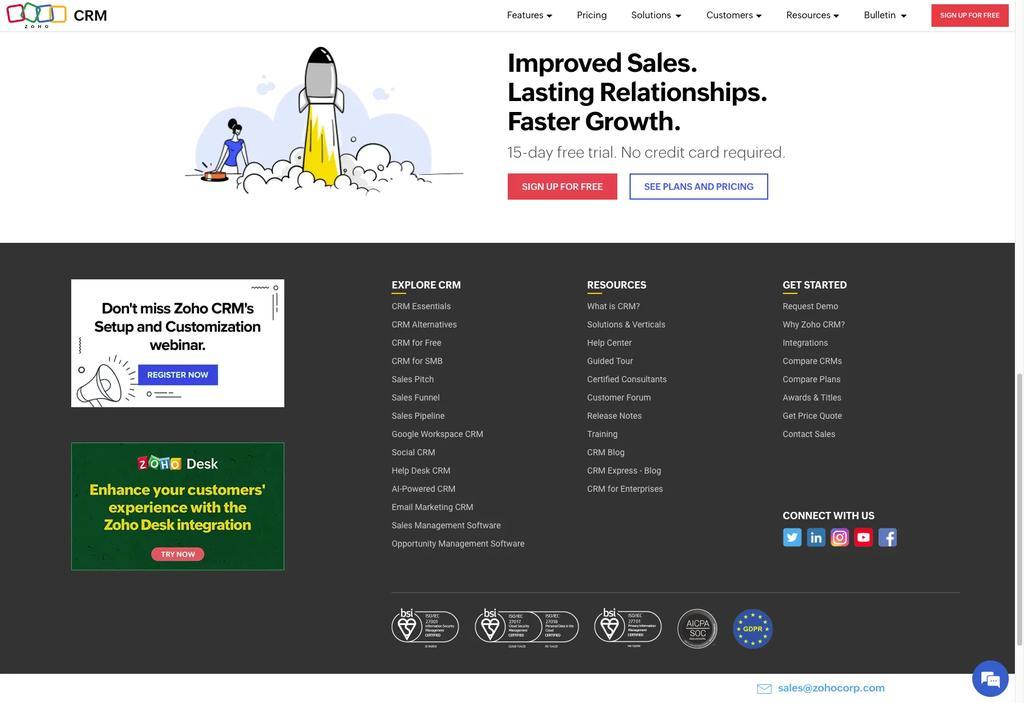 Task type: locate. For each thing, give the bounding box(es) containing it.
0 vertical spatial solutions
[[632, 10, 673, 20]]

get started
[[783, 280, 848, 291]]

forum
[[627, 393, 651, 403]]

0 vertical spatial for
[[969, 12, 983, 19]]

compare up awards
[[783, 375, 818, 385]]

0 horizontal spatial up
[[547, 181, 559, 192]]

crm? right is
[[618, 302, 640, 312]]

help inside help desk crm link
[[392, 466, 409, 476]]

software
[[467, 521, 501, 531], [491, 539, 525, 549]]

what is crm?
[[588, 302, 640, 312]]

1 vertical spatial free
[[581, 181, 603, 192]]

0 horizontal spatial crm?
[[618, 302, 640, 312]]

crm for smb link
[[392, 352, 443, 371]]

google
[[392, 430, 419, 439]]

0 horizontal spatial for
[[561, 181, 579, 192]]

1 vertical spatial sign up for free
[[522, 181, 603, 192]]

0 vertical spatial sign
[[941, 12, 957, 19]]

see plans and pricing link
[[630, 174, 769, 200]]

resources
[[787, 10, 831, 20]]

1 horizontal spatial for
[[969, 12, 983, 19]]

crm inside crm for smb link
[[392, 357, 410, 366]]

1 vertical spatial compare
[[783, 375, 818, 385]]

sign up for free link
[[932, 4, 1009, 27], [508, 174, 618, 200]]

& for titles
[[814, 393, 819, 403]]

resources
[[588, 280, 647, 291]]

0 horizontal spatial sign
[[522, 181, 545, 192]]

blog up express
[[608, 448, 625, 458]]

social crm link
[[392, 444, 436, 462]]

1 vertical spatial software
[[491, 539, 525, 549]]

compare for compare crms
[[783, 357, 818, 366]]

guided tour
[[588, 357, 633, 366]]

sales
[[392, 375, 413, 385], [392, 393, 413, 403], [392, 411, 413, 421], [815, 430, 836, 439], [392, 521, 413, 531]]

sales pipeline link
[[392, 407, 445, 425]]

sales up google
[[392, 411, 413, 421]]

features
[[507, 10, 544, 20]]

crm essentials link
[[392, 297, 451, 316]]

& left titles
[[814, 393, 819, 403]]

blog right the -
[[645, 466, 662, 476]]

for for right sign up for free link
[[969, 12, 983, 19]]

help down social
[[392, 466, 409, 476]]

pricing
[[717, 181, 754, 192]]

solutions up help center 'link'
[[588, 320, 623, 330]]

crm
[[74, 7, 107, 24], [439, 280, 461, 291], [392, 302, 410, 312], [392, 320, 410, 330], [392, 338, 410, 348], [392, 357, 410, 366], [465, 430, 484, 439], [417, 448, 436, 458], [588, 448, 606, 458], [432, 466, 451, 476], [588, 466, 606, 476], [438, 485, 456, 494], [588, 485, 606, 494], [455, 503, 474, 513]]

help desk crm
[[392, 466, 451, 476]]

social
[[392, 448, 415, 458]]

& up center on the top of page
[[625, 320, 631, 330]]

for left "smb"
[[412, 357, 423, 366]]

zoho
[[802, 320, 821, 330]]

contact sales
[[783, 430, 836, 439]]

customers
[[707, 10, 753, 20]]

sales down quote
[[815, 430, 836, 439]]

sales@zohocorp.com
[[779, 683, 885, 695]]

compare down the integrations link
[[783, 357, 818, 366]]

1 horizontal spatial solutions
[[632, 10, 673, 20]]

crm? for what is crm?
[[618, 302, 640, 312]]

crm inside "crm express - blog" link
[[588, 466, 606, 476]]

management down sales management software
[[439, 539, 489, 549]]

sign up for crm software | zoho crm image
[[185, 47, 463, 196]]

ai-powered crm
[[392, 485, 456, 494]]

& inside 'link'
[[814, 393, 819, 403]]

compare crms
[[783, 357, 843, 366]]

1 vertical spatial up
[[547, 181, 559, 192]]

get
[[783, 411, 796, 421]]

opportunity management software
[[392, 539, 525, 549]]

compare
[[783, 357, 818, 366], [783, 375, 818, 385]]

sales down email
[[392, 521, 413, 531]]

0 vertical spatial crm?
[[618, 302, 640, 312]]

improved
[[508, 48, 622, 77]]

solutions up sales.
[[632, 10, 673, 20]]

crm inside google workspace crm link
[[465, 430, 484, 439]]

crm? for why zoho crm?
[[823, 320, 846, 330]]

0 horizontal spatial help
[[392, 466, 409, 476]]

help inside help center 'link'
[[588, 338, 605, 348]]

management down marketing
[[415, 521, 465, 531]]

tour
[[616, 357, 633, 366]]

certified consultants link
[[588, 371, 667, 389]]

1 horizontal spatial crm?
[[823, 320, 846, 330]]

1 vertical spatial crm?
[[823, 320, 846, 330]]

crm inside crm essentials "link"
[[392, 302, 410, 312]]

help for help center
[[588, 338, 605, 348]]

0 vertical spatial for
[[412, 338, 423, 348]]

0 horizontal spatial solutions
[[588, 320, 623, 330]]

sales for sales pitch
[[392, 375, 413, 385]]

pricing link
[[577, 0, 607, 31]]

1 vertical spatial solutions
[[588, 320, 623, 330]]

0 vertical spatial help
[[588, 338, 605, 348]]

1 vertical spatial for
[[561, 181, 579, 192]]

1 compare from the top
[[783, 357, 818, 366]]

0 horizontal spatial &
[[625, 320, 631, 330]]

enterprises
[[621, 485, 664, 494]]

price
[[799, 411, 818, 421]]

google workspace crm
[[392, 430, 484, 439]]

solutions
[[632, 10, 673, 20], [588, 320, 623, 330]]

crm inside crm blog "link"
[[588, 448, 606, 458]]

1 vertical spatial &
[[814, 393, 819, 403]]

0 vertical spatial sign up for free link
[[932, 4, 1009, 27]]

solutions for solutions
[[632, 10, 673, 20]]

0 horizontal spatial blog
[[608, 448, 625, 458]]

crm link
[[68, 0, 107, 29]]

1 vertical spatial management
[[439, 539, 489, 549]]

0 vertical spatial blog
[[608, 448, 625, 458]]

ai-
[[392, 485, 402, 494]]

help up "guided"
[[588, 338, 605, 348]]

1 horizontal spatial &
[[814, 393, 819, 403]]

1 vertical spatial for
[[412, 357, 423, 366]]

release
[[588, 411, 618, 421]]

1 horizontal spatial help
[[588, 338, 605, 348]]

what is crm? link
[[588, 297, 640, 316]]

0 vertical spatial management
[[415, 521, 465, 531]]

1 horizontal spatial sign up for free
[[941, 12, 1000, 19]]

card
[[689, 144, 720, 161]]

1 horizontal spatial sign up for free link
[[932, 4, 1009, 27]]

2 horizontal spatial free
[[984, 12, 1000, 19]]

crm? inside why zoho crm? link
[[823, 320, 846, 330]]

crm? down demo
[[823, 320, 846, 330]]

solutions & verticals link
[[588, 316, 666, 334]]

sales for sales funnel
[[392, 393, 413, 403]]

0 vertical spatial &
[[625, 320, 631, 330]]

crm essentials
[[392, 302, 451, 312]]

crm inside the email marketing crm link
[[455, 503, 474, 513]]

blog
[[608, 448, 625, 458], [645, 466, 662, 476]]

awards
[[783, 393, 812, 403]]

get price quote
[[783, 411, 843, 421]]

guided
[[588, 357, 614, 366]]

express
[[608, 466, 638, 476]]

release notes link
[[588, 407, 642, 425]]

2 vertical spatial for
[[608, 485, 619, 494]]

quote
[[820, 411, 843, 421]]

crm? inside what is crm? link
[[618, 302, 640, 312]]

us
[[862, 511, 875, 522]]

marketing
[[415, 503, 453, 513]]

crm alternatives link
[[392, 316, 457, 334]]

management for sales
[[415, 521, 465, 531]]

for for enterprises
[[608, 485, 619, 494]]

1 vertical spatial sign up for free link
[[508, 174, 618, 200]]

2 compare from the top
[[783, 375, 818, 385]]

lasting
[[508, 77, 595, 107]]

help desk crm link
[[392, 462, 451, 480]]

sales down the sales pitch link
[[392, 393, 413, 403]]

resources link
[[787, 0, 840, 31]]

solutions & verticals
[[588, 320, 666, 330]]

explore
[[392, 280, 436, 291]]

1 horizontal spatial blog
[[645, 466, 662, 476]]

1 horizontal spatial up
[[959, 12, 968, 19]]

solutions for solutions & verticals
[[588, 320, 623, 330]]

1 vertical spatial help
[[392, 466, 409, 476]]

for down express
[[608, 485, 619, 494]]

crm for free link
[[392, 334, 442, 352]]

for up crm for smb
[[412, 338, 423, 348]]

crm inside crm for enterprises link
[[588, 485, 606, 494]]

training link
[[588, 425, 618, 444]]

crm for enterprises link
[[588, 480, 664, 499]]

demo
[[816, 302, 839, 312]]

titles
[[821, 393, 842, 403]]

for for the leftmost sign up for free link
[[561, 181, 579, 192]]

opportunity
[[392, 539, 436, 549]]

sales left pitch
[[392, 375, 413, 385]]

desk
[[412, 466, 430, 476]]

0 vertical spatial software
[[467, 521, 501, 531]]

why zoho crm?
[[783, 320, 846, 330]]

1 vertical spatial sign
[[522, 181, 545, 192]]

compare inside "link"
[[783, 375, 818, 385]]

crm express - blog
[[588, 466, 662, 476]]

0 vertical spatial compare
[[783, 357, 818, 366]]

see plans and pricing
[[645, 181, 754, 192]]

-
[[640, 466, 642, 476]]

0 horizontal spatial free
[[425, 338, 442, 348]]

faster
[[508, 107, 580, 136]]



Task type: describe. For each thing, give the bounding box(es) containing it.
funnel
[[415, 393, 440, 403]]

crm for free
[[392, 338, 442, 348]]

customer forum link
[[588, 389, 651, 407]]

compare for compare plans
[[783, 375, 818, 385]]

verticals
[[633, 320, 666, 330]]

0 vertical spatial free
[[984, 12, 1000, 19]]

sales@zohocorp.com link
[[779, 681, 885, 697]]

pricing
[[577, 10, 607, 20]]

crm express - blog link
[[588, 462, 662, 480]]

with
[[834, 511, 860, 522]]

and
[[695, 181, 715, 192]]

crm inside crm alternatives link
[[392, 320, 410, 330]]

features link
[[507, 0, 553, 31]]

guided tour link
[[588, 352, 633, 371]]

started
[[804, 280, 848, 291]]

google workspace crm link
[[392, 425, 484, 444]]

software for opportunity management software
[[491, 539, 525, 549]]

connect
[[783, 511, 832, 522]]

alternatives
[[412, 320, 457, 330]]

customer forum
[[588, 393, 651, 403]]

plans
[[663, 181, 693, 192]]

get
[[783, 280, 802, 291]]

sales funnel link
[[392, 389, 440, 407]]

for for smb
[[412, 357, 423, 366]]

get price quote link
[[783, 407, 843, 425]]

workspace
[[421, 430, 463, 439]]

software for sales management software
[[467, 521, 501, 531]]

1 horizontal spatial sign
[[941, 12, 957, 19]]

crms
[[820, 357, 843, 366]]

day
[[528, 144, 554, 161]]

help center
[[588, 338, 632, 348]]

certified consultants
[[588, 375, 667, 385]]

0 horizontal spatial sign up for free
[[522, 181, 603, 192]]

crm for smb
[[392, 357, 443, 366]]

email
[[392, 503, 413, 513]]

compare crms link
[[783, 352, 843, 371]]

why
[[783, 320, 800, 330]]

request
[[783, 302, 814, 312]]

crm inside crm for free link
[[392, 338, 410, 348]]

bulletin link
[[865, 0, 907, 31]]

crm alternatives
[[392, 320, 457, 330]]

help for help desk crm
[[392, 466, 409, 476]]

1 horizontal spatial free
[[581, 181, 603, 192]]

sales for sales management software
[[392, 521, 413, 531]]

social crm
[[392, 448, 436, 458]]

improved sales. lasting relationships. faster growth.
[[508, 48, 768, 136]]

contact sales link
[[783, 425, 836, 444]]

15-day free trial. no credit card required.
[[508, 144, 786, 161]]

smb
[[425, 357, 443, 366]]

0 vertical spatial sign up for free
[[941, 12, 1000, 19]]

0 horizontal spatial sign up for free link
[[508, 174, 618, 200]]

trial.
[[588, 144, 618, 161]]

crm blog
[[588, 448, 625, 458]]

& for verticals
[[625, 320, 631, 330]]

setup and customization webinar | zoho crm image
[[71, 280, 284, 408]]

essentials
[[412, 302, 451, 312]]

see
[[645, 181, 661, 192]]

management for opportunity
[[439, 539, 489, 549]]

email marketing crm
[[392, 503, 474, 513]]

0 vertical spatial up
[[959, 12, 968, 19]]

relationships.
[[600, 77, 768, 107]]

growth.
[[585, 107, 682, 136]]

notes
[[620, 411, 642, 421]]

bulletin
[[865, 10, 898, 20]]

sales.
[[627, 48, 698, 77]]

sales pitch link
[[392, 371, 434, 389]]

contact
[[783, 430, 813, 439]]

2 vertical spatial free
[[425, 338, 442, 348]]

consultants
[[622, 375, 667, 385]]

center
[[607, 338, 632, 348]]

crm inside social crm link
[[417, 448, 436, 458]]

help center link
[[588, 334, 632, 352]]

email marketing crm link
[[392, 499, 474, 517]]

blog inside "link"
[[608, 448, 625, 458]]

compare plans link
[[783, 371, 841, 389]]

sales pitch
[[392, 375, 434, 385]]

pitch
[[415, 375, 434, 385]]

integrations
[[783, 338, 829, 348]]

powered
[[402, 485, 435, 494]]

pipeline
[[415, 411, 445, 421]]

customer
[[588, 393, 625, 403]]

certified
[[588, 375, 620, 385]]

awards & titles link
[[783, 389, 842, 407]]

crm blog link
[[588, 444, 625, 462]]

compare plans
[[783, 375, 841, 385]]

sales for sales pipeline
[[392, 411, 413, 421]]

request demo link
[[783, 297, 839, 316]]

training
[[588, 430, 618, 439]]

solutions link
[[632, 0, 683, 31]]

sales management software
[[392, 521, 501, 531]]

1 vertical spatial blog
[[645, 466, 662, 476]]

required.
[[724, 144, 786, 161]]

crm inside ai-powered crm link
[[438, 485, 456, 494]]

crm inside help desk crm link
[[432, 466, 451, 476]]

crm inside the crm link
[[74, 7, 107, 24]]

sales pipeline
[[392, 411, 445, 421]]

for for free
[[412, 338, 423, 348]]

crm integration optimizes sales processes image
[[71, 443, 284, 571]]



Task type: vqa. For each thing, say whether or not it's contained in the screenshot.
the -
yes



